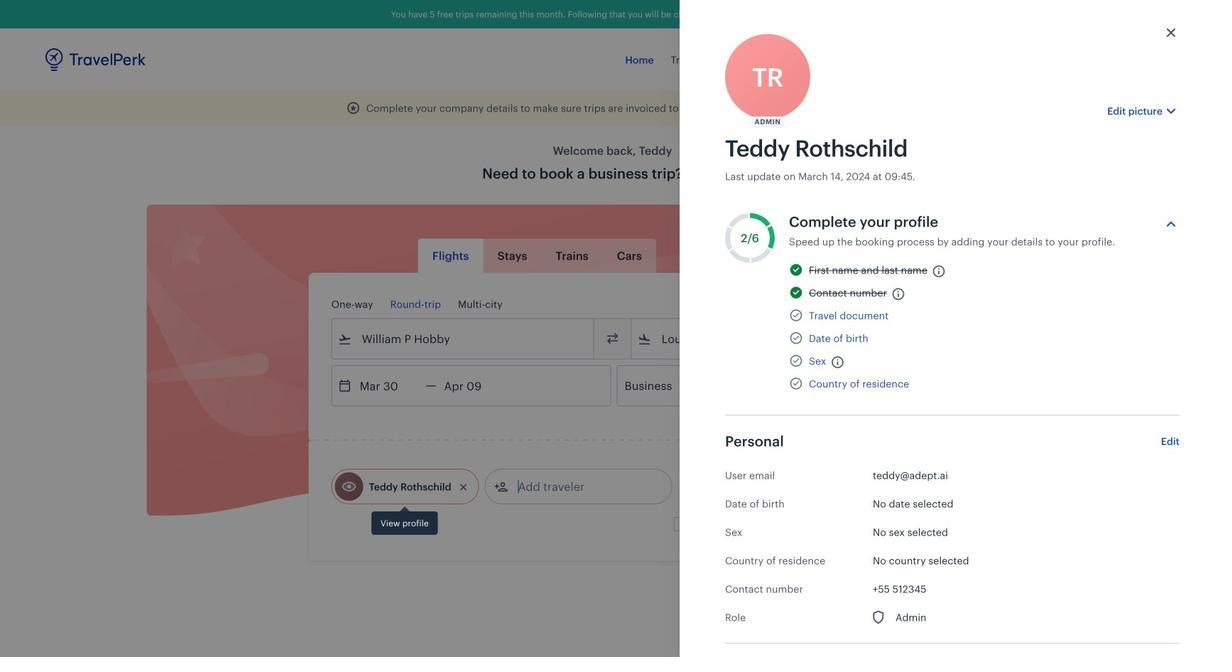 Task type: vqa. For each thing, say whether or not it's contained in the screenshot.
From Search Box
yes



Task type: describe. For each thing, give the bounding box(es) containing it.
Add traveler search field
[[508, 475, 656, 498]]

To search field
[[652, 327, 875, 350]]

Return text field
[[436, 366, 510, 406]]

Depart text field
[[352, 366, 426, 406]]



Task type: locate. For each thing, give the bounding box(es) containing it.
tooltip
[[372, 504, 438, 535]]

From search field
[[352, 327, 575, 350]]



